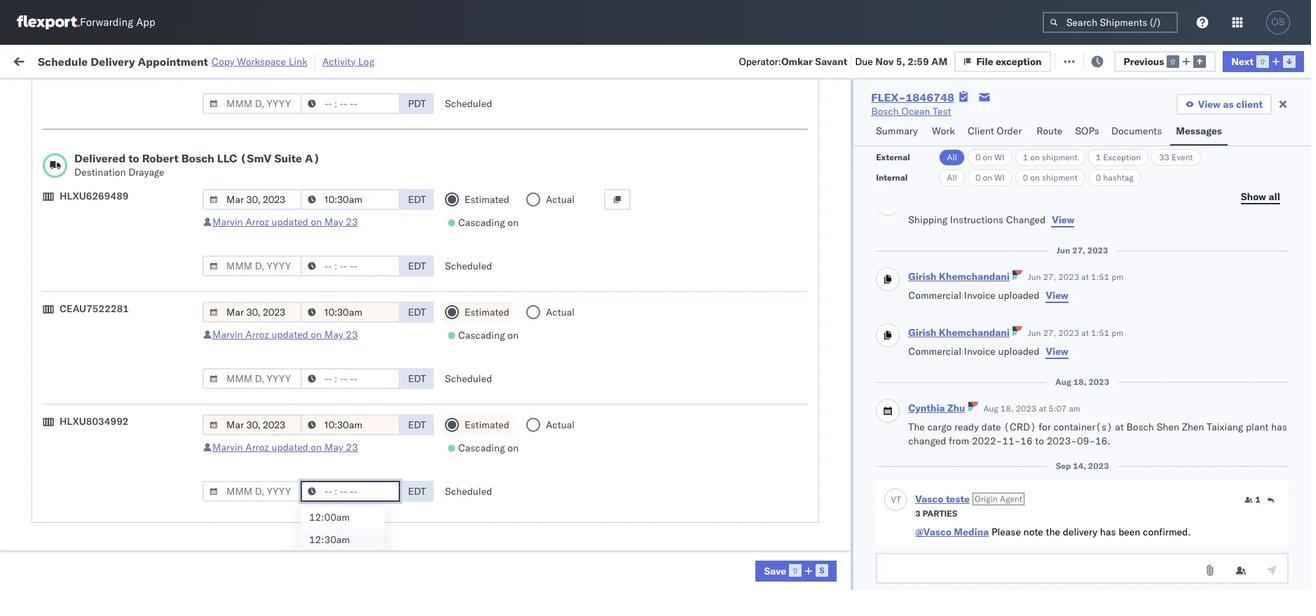 Task type: vqa. For each thing, say whether or not it's contained in the screenshot.
bottom GIRISH KHEMCHANDANI button
yes



Task type: locate. For each thing, give the bounding box(es) containing it.
app
[[136, 16, 155, 29]]

from up the ceau7522281
[[109, 263, 130, 276]]

1 horizontal spatial numbers
[[1041, 114, 1076, 125]]

1 integration from the top
[[634, 511, 682, 523]]

1 horizontal spatial :
[[326, 87, 328, 97]]

appointment up status : ready for work, blocked, in progress
[[138, 54, 208, 68]]

2 estimated from the top
[[465, 306, 510, 319]]

2 23 from the top
[[346, 329, 358, 341]]

wi down client order button
[[995, 152, 1005, 163]]

to
[[128, 151, 139, 165], [1036, 435, 1045, 448]]

marvin arroz updated on may 23
[[212, 216, 358, 229], [212, 329, 358, 341], [212, 442, 358, 454]]

at up aug 18, 2023 at the right of page
[[1082, 328, 1089, 339]]

flex-1846748 button
[[779, 168, 877, 188], [779, 168, 877, 188], [779, 199, 877, 218], [779, 199, 877, 218], [779, 230, 877, 249], [779, 230, 877, 249], [779, 260, 877, 280], [779, 260, 877, 280], [779, 291, 877, 311], [779, 291, 877, 311]]

1 vertical spatial wi
[[995, 172, 1005, 183]]

shipment up 0 on shipment
[[1042, 152, 1078, 163]]

4 lhuu7894563, uetu5238478 from the top
[[896, 418, 1039, 430]]

aug for aug 18, 2023
[[1056, 377, 1072, 388]]

exception
[[1091, 54, 1137, 67], [996, 55, 1042, 68]]

marvin arroz updated on may 23 for ceau7522281
[[212, 329, 358, 341]]

jun 27, 2023 at 1:51 pm up aug 18, 2023 at the right of page
[[1028, 328, 1124, 339]]

23 for hlxu6269489
[[346, 216, 358, 229]]

savant left due
[[815, 55, 848, 68]]

activity log
[[322, 55, 374, 68]]

0 vertical spatial upload customs clearance documents link
[[32, 139, 207, 153]]

1893174
[[832, 449, 874, 462]]

1 horizontal spatial 18,
[[1074, 377, 1087, 388]]

work inside button
[[932, 125, 955, 137]]

at left 9:10
[[971, 545, 978, 556]]

pickup down schedule pickup from rotterdam, netherlands
[[76, 541, 107, 553]]

resize handle column header
[[208, 109, 225, 591], [370, 109, 387, 591], [421, 109, 438, 591], [515, 109, 532, 591], [610, 109, 627, 591], [755, 109, 772, 591], [872, 109, 889, 591], [966, 109, 983, 591], [1148, 109, 1165, 591], [1243, 109, 1259, 591], [1286, 109, 1303, 591]]

all for external
[[947, 152, 957, 163]]

2 vertical spatial cascading
[[458, 442, 505, 455]]

internal
[[876, 172, 908, 183]]

2 ceau7522281, from the top
[[896, 202, 968, 215]]

forwarding app
[[80, 16, 155, 29]]

scheduled
[[445, 97, 492, 110], [445, 260, 492, 273], [445, 373, 492, 386], [445, 486, 492, 498]]

from for schedule pickup from rotterdam, netherlands "link"
[[109, 503, 130, 516]]

savant for caiu7969337
[[1204, 141, 1234, 153]]

1 vertical spatial omkar savant
[[1172, 233, 1234, 246]]

from down delivered
[[109, 171, 130, 183]]

7 fcl from the top
[[476, 480, 494, 492]]

1 mmm d, yyyy text field from the top
[[203, 93, 302, 114]]

arroz down 9:00
[[246, 442, 269, 454]]

0 vertical spatial may
[[325, 216, 343, 229]]

1 -- : -- -- text field from the top
[[301, 189, 400, 210]]

0 vertical spatial has
[[1272, 421, 1288, 434]]

18,
[[1074, 377, 1087, 388], [1001, 404, 1014, 414]]

upload customs clearance documents
[[32, 140, 207, 152], [32, 294, 207, 307]]

18, for aug 18, 2023 at 5:07 am
[[1001, 404, 1014, 414]]

14, down the @vasco
[[932, 545, 945, 556]]

2 mmm d, yyyy text field from the top
[[203, 189, 302, 210]]

1:51 down jun 27, 2023
[[1092, 272, 1110, 283]]

abcdefg78456546 for schedule pickup from los angeles, ca
[[990, 326, 1084, 338]]

appointment up rotterdam,
[[115, 479, 172, 492]]

no
[[332, 87, 343, 97]]

jan down 13,
[[305, 480, 320, 492]]

1 vertical spatial work
[[932, 125, 955, 137]]

schedule pickup from los angeles, ca link down the ceau7522281
[[32, 324, 205, 338]]

aug left the 19,
[[300, 141, 319, 153]]

pickup down destination
[[76, 202, 107, 214]]

lhuu7894563,
[[896, 325, 968, 338], [896, 356, 968, 369], [896, 387, 968, 400], [896, 418, 968, 430]]

1 marvin arroz updated on may 23 button from the top
[[212, 216, 358, 229]]

2 marvin arroz updated on may 23 button from the top
[[212, 329, 358, 341]]

1 vertical spatial girish
[[909, 327, 937, 339]]

ocean fcl for 2nd upload customs clearance documents button
[[445, 295, 494, 307]]

at inside the cargo ready date (crd) for container(s)  at bosch shen zhen taixiang plant has changed from 2022-11-16 to 2023-09-16.
[[1116, 421, 1124, 434]]

ocean fcl for fifth the "schedule pickup from los angeles, ca" button from the top
[[445, 449, 494, 462]]

2022 for 2nd upload customs clearance documents button
[[332, 295, 356, 307]]

2023 inside @vasco medina please note the delivery has been confirmed. sep 14, 2023 at 9:10 am
[[948, 545, 968, 556]]

save button
[[756, 562, 837, 583]]

11:30 up 2:59 am est, jan 25, 2023
[[234, 511, 261, 523]]

schedule pickup from los angeles, ca button down delivered
[[32, 170, 205, 185]]

2 vertical spatial omkar
[[1172, 233, 1201, 246]]

2 vertical spatial 23
[[346, 442, 358, 454]]

12:30am
[[309, 534, 350, 547]]

est, up 9:00 am est, dec 24, 2022 on the bottom of the page
[[275, 387, 296, 400]]

27, for second girish khemchandani button from the top
[[1044, 328, 1057, 339]]

1660288
[[832, 141, 874, 153]]

integration test account - karl lagerfeld
[[634, 511, 816, 523], [634, 572, 816, 585]]

schedule pickup from rotterdam, netherlands link
[[32, 502, 207, 530]]

at right container(s) on the right bottom of page
[[1116, 421, 1124, 434]]

gvcu5265864 for schedule pickup from rotterdam, netherlands
[[896, 510, 965, 523]]

schedule pickup from los angeles, ca link up the ceau7522281
[[32, 263, 205, 277]]

pdt
[[408, 97, 426, 110]]

0 vertical spatial aug
[[300, 141, 319, 153]]

ceau7522281, hlxu6269489, hlxu8034992 for 2nd upload customs clearance documents button
[[896, 294, 1113, 307]]

jan left 13,
[[299, 449, 315, 462]]

snoozed
[[293, 87, 326, 97]]

uploaded
[[999, 290, 1040, 302], [999, 346, 1040, 358]]

9 ocean fcl from the top
[[445, 542, 494, 554]]

view as client
[[1199, 98, 1263, 111]]

2 vertical spatial schedule delivery appointment
[[32, 479, 172, 492]]

2 karl from the top
[[754, 572, 772, 585]]

2 girish khemchandani button from the top
[[909, 327, 1010, 339]]

pm for schedule pickup from rotterdam, netherlands
[[263, 511, 279, 523]]

0 on wi
[[976, 152, 1005, 163], [976, 172, 1005, 183]]

maeu9408431 up note at right
[[990, 511, 1061, 523]]

lagerfeld
[[774, 511, 816, 523], [774, 572, 816, 585]]

1 updated from the top
[[272, 216, 308, 229]]

2 vandelay from the left
[[634, 542, 674, 554]]

0 horizontal spatial am
[[1001, 545, 1012, 556]]

23, down 13,
[[323, 480, 338, 492]]

27,
[[1073, 245, 1086, 256], [1044, 272, 1057, 283], [1044, 328, 1057, 339]]

changed
[[1006, 214, 1046, 226]]

2 lagerfeld from the top
[[774, 572, 816, 585]]

3 actual from the top
[[546, 419, 575, 432]]

pickup inside schedule pickup from rotterdam, netherlands
[[76, 503, 107, 516]]

2 integration from the top
[[634, 572, 682, 585]]

marvin arroz updated on may 23 button down suite at the top left of the page
[[212, 216, 358, 229]]

delivery inside confirm delivery link
[[71, 417, 107, 430]]

4 flex-1889466 from the top
[[802, 418, 874, 431]]

progress
[[220, 87, 255, 97]]

appointment up confirm pickup from los angeles, ca on the left bottom of the page
[[115, 356, 172, 368]]

bosch ocean test link
[[871, 104, 952, 118]]

3:00
[[234, 141, 255, 153]]

been
[[1119, 526, 1141, 539]]

2 vertical spatial updated
[[272, 442, 308, 454]]

ca for 4th the "schedule pickup from los angeles, ca" button from the bottom of the page
[[191, 263, 205, 276]]

3 -- : -- -- text field from the top
[[301, 302, 400, 323]]

3 flex-2130387 from the top
[[802, 572, 874, 585]]

2 : from the left
[[326, 87, 328, 97]]

2 upload customs clearance documents link from the top
[[32, 293, 207, 307]]

changed
[[909, 435, 947, 448]]

1 vertical spatial has
[[1100, 526, 1116, 539]]

flex-1889466 button
[[779, 322, 877, 342], [779, 322, 877, 342], [779, 353, 877, 373], [779, 353, 877, 373], [779, 384, 877, 403], [779, 384, 877, 403], [779, 415, 877, 434], [779, 415, 877, 434]]

-- : -- -- text field down the a)
[[301, 189, 400, 210]]

lhuu7894563, for schedule delivery appointment
[[896, 356, 968, 369]]

2022 for 1st the "schedule pickup from los angeles, ca" button
[[332, 171, 357, 184]]

schedule pickup from los angeles, ca up the ceau7522281
[[32, 263, 205, 276]]

mbl/mawb numbers button
[[983, 111, 1151, 125]]

view button up aug 18, 2023 at the right of page
[[1046, 345, 1070, 359]]

2 vertical spatial -- : -- -- text field
[[301, 482, 400, 503]]

2:59 for third the "schedule pickup from los angeles, ca" button from the bottom
[[234, 326, 255, 338]]

file down search shipments (/) text box
[[1072, 54, 1089, 67]]

test inside bosch ocean test link
[[933, 105, 952, 118]]

lagerfeld up flex-1662119
[[774, 511, 816, 523]]

2 horizontal spatial aug
[[1056, 377, 1072, 388]]

2 upload from the top
[[32, 294, 64, 307]]

1 vertical spatial marvin arroz updated on may 23 button
[[212, 329, 358, 341]]

0 vertical spatial 23
[[346, 216, 358, 229]]

1 vertical spatial clearance
[[109, 294, 154, 307]]

sep down 2023-
[[1056, 461, 1071, 472]]

2 1889466 from the top
[[832, 356, 874, 369]]

0 vertical spatial pm
[[257, 387, 273, 400]]

7:00 pm est, dec 23, 2022
[[234, 387, 361, 400]]

1 horizontal spatial aug
[[984, 404, 999, 414]]

for left the work,
[[135, 87, 146, 97]]

1 horizontal spatial for
[[1039, 421, 1051, 434]]

schedule delivery appointment for 11:30
[[32, 479, 172, 492]]

2 schedule delivery appointment link from the top
[[32, 355, 172, 369]]

1 vertical spatial integration test account - karl lagerfeld
[[634, 572, 816, 585]]

forwarding
[[80, 16, 133, 29]]

lhuu7894563, uetu5238478
[[896, 325, 1039, 338], [896, 356, 1039, 369], [896, 387, 1039, 400], [896, 418, 1039, 430]]

2 1:51 from the top
[[1092, 328, 1110, 339]]

2 schedule delivery appointment from the top
[[32, 356, 172, 368]]

wi
[[995, 152, 1005, 163], [995, 172, 1005, 183]]

workspace
[[237, 55, 286, 68]]

0 horizontal spatial 18,
[[1001, 404, 1014, 414]]

exception up mbl/mawb
[[996, 55, 1042, 68]]

1 cascading on from the top
[[458, 217, 519, 229]]

wi for 0
[[995, 172, 1005, 183]]

view button down jun 27, 2023
[[1046, 289, 1070, 303]]

27, for second girish khemchandani button from the bottom
[[1044, 272, 1057, 283]]

0 vertical spatial upload
[[32, 140, 64, 152]]

exception down search shipments (/) text box
[[1091, 54, 1137, 67]]

updated for hlxu6269489
[[272, 216, 308, 229]]

list box
[[301, 507, 385, 591]]

maeu9736123
[[990, 449, 1061, 462]]

ocean
[[902, 105, 931, 118], [569, 171, 598, 184], [445, 202, 473, 215], [569, 202, 598, 215], [445, 264, 473, 277], [445, 295, 473, 307], [569, 295, 598, 307], [664, 295, 693, 307], [445, 326, 473, 338], [445, 418, 473, 431], [569, 418, 598, 431], [445, 449, 473, 462], [445, 480, 473, 492], [445, 511, 473, 523], [445, 542, 473, 554]]

schedule pickup from los angeles, ca
[[32, 171, 205, 183], [32, 202, 205, 214], [32, 263, 205, 276], [32, 325, 205, 338], [32, 448, 205, 461], [32, 541, 205, 553]]

to right 16
[[1036, 435, 1045, 448]]

0 vertical spatial 18,
[[1074, 377, 1087, 388]]

pm
[[257, 387, 273, 400], [263, 480, 279, 492], [263, 511, 279, 523]]

previous
[[1124, 55, 1165, 68]]

jan
[[299, 449, 315, 462], [305, 480, 320, 492], [305, 511, 320, 523], [299, 542, 315, 554]]

marvin for ceau7522281
[[212, 329, 243, 341]]

3 gvcu5265864 from the top
[[896, 572, 965, 585]]

bosch ocean test for confirm delivery button
[[539, 418, 619, 431]]

schedule pickup from los angeles, ca button up the ceau7522281
[[32, 263, 205, 278]]

2 vertical spatial pm
[[263, 511, 279, 523]]

2 omkar savant from the top
[[1172, 233, 1234, 246]]

0 vertical spatial marvin arroz updated on may 23 button
[[212, 216, 358, 229]]

edt for fifth mmm d, yyyy text box from the top of the page
[[408, 486, 426, 498]]

1 vertical spatial origin
[[975, 494, 998, 505]]

MMM D, YYYY text field
[[203, 369, 302, 390], [203, 415, 302, 436]]

wi up "shipping instructions changed view"
[[995, 172, 1005, 183]]

arroz for hlxu6269489
[[246, 216, 269, 229]]

2022 for 2nd the "schedule pickup from los angeles, ca" button from the top of the page
[[332, 202, 357, 215]]

2 cascading on from the top
[[458, 329, 519, 342]]

operator:
[[739, 55, 782, 68]]

2 upload customs clearance documents button from the top
[[32, 293, 207, 309]]

1 vertical spatial to
[[1036, 435, 1045, 448]]

11:30 pm est, jan 23, 2023 for schedule delivery appointment
[[234, 480, 365, 492]]

2 vertical spatial 23,
[[323, 511, 338, 523]]

3 lhuu7894563, from the top
[[896, 387, 968, 400]]

3 estimated from the top
[[465, 419, 510, 432]]

delivery up schedule pickup from rotterdam, netherlands
[[76, 479, 112, 492]]

est, up 2:59 am est, jan 13, 2023
[[276, 418, 297, 431]]

7 ocean fcl from the top
[[445, 480, 494, 492]]

the cargo ready date (crd) for container(s)  at bosch shen zhen taixiang plant has changed from 2022-11-16 to 2023-09-16.
[[909, 421, 1288, 448]]

2 vertical spatial arroz
[[246, 442, 269, 454]]

ceau7522281
[[60, 303, 129, 315]]

girish
[[909, 271, 937, 283], [909, 327, 937, 339]]

1 vertical spatial upload
[[32, 294, 64, 307]]

0 vertical spatial girish
[[909, 271, 937, 283]]

4 hlxu6269489, from the top
[[970, 264, 1042, 276]]

0 vertical spatial -- : -- -- text field
[[301, 189, 400, 210]]

0 vertical spatial all
[[947, 152, 957, 163]]

0 horizontal spatial vandelay
[[539, 542, 580, 554]]

0 vertical spatial uploaded
[[999, 290, 1040, 302]]

from for first the "schedule pickup from los angeles, ca" button from the bottom of the page's schedule pickup from los angeles, ca link
[[109, 541, 130, 553]]

MMM D, YYYY text field
[[203, 93, 302, 114], [203, 189, 302, 210], [203, 256, 302, 277], [203, 302, 302, 323], [203, 482, 302, 503]]

file exception down search shipments (/) text box
[[1072, 54, 1137, 67]]

1 shipment from the top
[[1042, 152, 1078, 163]]

0 vertical spatial arroz
[[246, 216, 269, 229]]

1 vertical spatial upload customs clearance documents button
[[32, 293, 207, 309]]

pickup
[[76, 171, 107, 183], [76, 202, 107, 214], [76, 263, 107, 276], [76, 325, 107, 338], [71, 387, 101, 399], [76, 448, 107, 461], [76, 503, 107, 516], [76, 541, 107, 553]]

savant down messages
[[1204, 141, 1234, 153]]

3 marvin arroz updated on may 23 from the top
[[212, 442, 358, 454]]

1 vertical spatial 1:51
[[1092, 328, 1110, 339]]

2022 for third the "schedule pickup from los angeles, ca" button from the bottom
[[338, 326, 362, 338]]

1 vertical spatial invoice
[[964, 346, 996, 358]]

0 vertical spatial schedule delivery appointment
[[32, 232, 172, 245]]

5 ceau7522281, hlxu6269489, hlxu8034992 from the top
[[896, 294, 1113, 307]]

0 vertical spatial work
[[153, 54, 178, 67]]

1 vertical spatial cascading on
[[458, 329, 519, 342]]

9 resize handle column header from the left
[[1148, 109, 1165, 591]]

jan up 12:30am
[[305, 511, 320, 523]]

11:30 pm est, jan 23, 2023 up 2:59 am est, jan 25, 2023
[[234, 511, 365, 523]]

ceau7522281, hlxu6269489, hlxu8034992 for 1st the "schedule pickup from los angeles, ca" button
[[896, 171, 1113, 184]]

sops button
[[1070, 118, 1106, 146]]

23, up '24,'
[[319, 387, 335, 400]]

3 abcdefg78456546 from the top
[[990, 387, 1084, 400]]

for inside the cargo ready date (crd) for container(s)  at bosch shen zhen taixiang plant has changed from 2022-11-16 to 2023-09-16.
[[1039, 421, 1051, 434]]

actual for ceau7522281
[[546, 306, 575, 319]]

abcdefg78456546 for schedule delivery appointment
[[990, 356, 1084, 369]]

0 vertical spatial to
[[128, 151, 139, 165]]

5 ceau7522281, from the top
[[896, 294, 968, 307]]

gvcu5265864 for schedule delivery appointment
[[896, 479, 965, 492]]

1 vertical spatial 0 on wi
[[976, 172, 1005, 183]]

from down the ceau7522281
[[109, 325, 130, 338]]

ceau7522281, for 4th the "schedule pickup from los angeles, ca" button from the bottom of the page
[[896, 264, 968, 276]]

from for schedule pickup from los angeles, ca link associated with 1st the "schedule pickup from los angeles, ca" button
[[109, 171, 130, 183]]

0 vertical spatial 2130387
[[832, 480, 874, 492]]

cascading on for hlxu6269489
[[458, 217, 519, 229]]

1 marvin arroz updated on may 23 from the top
[[212, 216, 358, 229]]

2 commercial invoice uploaded view from the top
[[909, 346, 1069, 358]]

has inside the cargo ready date (crd) for container(s)  at bosch shen zhen taixiang plant has changed from 2022-11-16 to 2023-09-16.
[[1272, 421, 1288, 434]]

3 schedule pickup from los angeles, ca button from the top
[[32, 263, 205, 278]]

shen
[[1157, 421, 1180, 434]]

dec left '24,'
[[299, 418, 318, 431]]

work inside "button"
[[153, 54, 178, 67]]

11:30 pm est, jan 23, 2023
[[234, 480, 365, 492], [234, 511, 365, 523]]

1 vertical spatial commercial
[[909, 346, 962, 358]]

confirm for confirm pickup from los angeles, ca
[[32, 387, 68, 399]]

0 horizontal spatial has
[[1100, 526, 1116, 539]]

pm right '7:00'
[[257, 387, 273, 400]]

1889466 for schedule delivery appointment
[[832, 356, 874, 369]]

view left the as
[[1199, 98, 1221, 111]]

from down the schedule pickup from rotterdam, netherlands button
[[109, 541, 130, 553]]

ocean fcl for schedule delivery appointment button associated with 11:30 pm est, jan 23, 2023
[[445, 480, 494, 492]]

marvin arroz updated on may 23 button down 2:00 am est, nov 9, 2022
[[212, 329, 358, 341]]

0 vertical spatial wi
[[995, 152, 1005, 163]]

205
[[323, 54, 341, 67]]

jun 27, 2023 at 1:51 pm
[[1028, 272, 1124, 283], [1028, 328, 1124, 339]]

0 down 1 on shipment
[[1023, 172, 1028, 183]]

2 vertical spatial 2:59 am edt, nov 5, 2022
[[234, 264, 357, 277]]

2022
[[339, 141, 363, 153], [332, 171, 357, 184], [332, 202, 357, 215], [332, 264, 357, 277], [332, 295, 356, 307], [338, 326, 362, 338], [338, 356, 362, 369], [337, 387, 361, 400], [338, 418, 362, 431]]

2 flex-2130387 from the top
[[802, 511, 874, 523]]

ocean fcl
[[445, 202, 494, 215], [445, 264, 494, 277], [445, 295, 494, 307], [445, 326, 494, 338], [445, 418, 494, 431], [445, 449, 494, 462], [445, 480, 494, 492], [445, 511, 494, 523], [445, 542, 494, 554]]

all button for internal
[[939, 170, 965, 186]]

2 vertical spatial maeu9408431
[[990, 572, 1061, 585]]

2130387 down 1893174 on the bottom of the page
[[832, 480, 874, 492]]

schedule pickup from los angeles, ca down the schedule pickup from rotterdam, netherlands button
[[32, 541, 205, 553]]

12:00am
[[309, 512, 350, 524]]

1 lhuu7894563, from the top
[[896, 325, 968, 338]]

jun for second girish khemchandani button from the bottom
[[1028, 272, 1041, 283]]

2 scheduled from the top
[[445, 260, 492, 273]]

1 lhuu7894563, uetu5238478 from the top
[[896, 325, 1039, 338]]

1 gvcu5265864 from the top
[[896, 479, 965, 492]]

status : ready for work, blocked, in progress
[[77, 87, 255, 97]]

angeles, for fifth the "schedule pickup from los angeles, ca" button from the top
[[150, 448, 189, 461]]

from inside confirm pickup from los angeles, ca link
[[103, 387, 124, 399]]

marvin
[[212, 216, 243, 229], [212, 329, 243, 341], [212, 442, 243, 454]]

1 estimated from the top
[[465, 193, 510, 206]]

0 vertical spatial savant
[[815, 55, 848, 68]]

1 invoice from the top
[[964, 290, 996, 302]]

work button
[[927, 118, 962, 146]]

has left been
[[1100, 526, 1116, 539]]

flex-1889466 for schedule pickup from los angeles, ca
[[802, 326, 874, 338]]

3 edt, from the top
[[276, 202, 298, 215]]

fcl for 2nd upload customs clearance documents button
[[476, 295, 494, 307]]

2:59 am est, dec 14, 2022 up 7:00 pm est, dec 23, 2022
[[234, 356, 362, 369]]

: for status
[[101, 87, 104, 97]]

from up confirm delivery link
[[103, 387, 124, 399]]

view inside button
[[1199, 98, 1221, 111]]

updated down 9:00 am est, dec 24, 2022 on the bottom of the page
[[272, 442, 308, 454]]

1 maeu9408431 from the top
[[990, 480, 1061, 492]]

0 horizontal spatial :
[[101, 87, 104, 97]]

2 pm from the top
[[1112, 328, 1124, 339]]

flex-1889466
[[802, 326, 874, 338], [802, 356, 874, 369], [802, 387, 874, 400], [802, 418, 874, 431]]

arroz for hlxu8034992
[[246, 442, 269, 454]]

1 lagerfeld from the top
[[774, 511, 816, 523]]

0 horizontal spatial for
[[135, 87, 146, 97]]

bosch ocean test
[[871, 105, 952, 118], [539, 171, 619, 184], [539, 202, 619, 215], [539, 295, 619, 307], [634, 295, 714, 307], [539, 418, 619, 431]]

am inside @vasco medina please note the delivery has been confirmed. sep 14, 2023 at 9:10 am
[[1001, 545, 1012, 556]]

schedule delivery appointment button
[[32, 232, 172, 247], [32, 355, 172, 370], [32, 478, 172, 494]]

2 2:59 am edt, nov 5, 2022 from the top
[[234, 202, 357, 215]]

cargo
[[928, 421, 952, 434]]

1 all from the top
[[947, 152, 957, 163]]

omkar for caiu7969337
[[1172, 141, 1201, 153]]

activity log button
[[322, 53, 374, 69]]

0 horizontal spatial work
[[153, 54, 178, 67]]

0 vertical spatial integration
[[634, 511, 682, 523]]

None text field
[[876, 554, 1289, 585]]

1 vertical spatial am
[[1001, 545, 1012, 556]]

est, down 9:00 am est, dec 24, 2022 on the bottom of the page
[[276, 449, 297, 462]]

lagerfeld down flex-1662119
[[774, 572, 816, 585]]

from down destination
[[109, 202, 130, 214]]

due nov 5, 2:59 am
[[855, 55, 948, 68]]

schedule delivery appointment for 2:59
[[32, 356, 172, 368]]

shipping
[[909, 214, 948, 226]]

2 updated from the top
[[272, 329, 308, 341]]

2 commercial from the top
[[909, 346, 962, 358]]

updated for hlxu8034992
[[272, 442, 308, 454]]

uetu5238478
[[970, 325, 1039, 338], [970, 356, 1039, 369], [970, 387, 1039, 400], [970, 418, 1039, 430]]

all button down caiu7969337
[[939, 170, 965, 186]]

2 vertical spatial estimated
[[465, 419, 510, 432]]

1 vertical spatial updated
[[272, 329, 308, 341]]

0 vertical spatial actual
[[546, 193, 575, 206]]

Search Shipments (/) text field
[[1043, 12, 1178, 33]]

0 vertical spatial updated
[[272, 216, 308, 229]]

as
[[1224, 98, 1234, 111]]

0 vertical spatial customs
[[67, 140, 106, 152]]

1846748
[[906, 90, 955, 104], [832, 171, 874, 184], [832, 202, 874, 215], [832, 233, 874, 246], [832, 264, 874, 277], [832, 295, 874, 307]]

11:30 for schedule delivery appointment
[[234, 480, 261, 492]]

omkar savant for ymluw236679313
[[1172, 141, 1234, 153]]

snoozed : no
[[293, 87, 343, 97]]

schedule pickup from los angeles, ca link down the schedule pickup from rotterdam, netherlands button
[[32, 540, 205, 554]]

1 vertical spatial flex-2130387
[[802, 511, 874, 523]]

wi for 1
[[995, 152, 1005, 163]]

girish khemchandani for second girish khemchandani button from the top
[[909, 327, 1010, 339]]

am right 9:10
[[1001, 545, 1012, 556]]

4 ceau7522281, hlxu6269489, hlxu8034992 from the top
[[896, 264, 1113, 276]]

1 ceau7522281, from the top
[[896, 171, 968, 184]]

2 gvcu5265864 from the top
[[896, 510, 965, 523]]

marvin arroz updated on may 23 down suite at the top left of the page
[[212, 216, 358, 229]]

est, up 7:00 pm est, dec 23, 2022
[[276, 356, 297, 369]]

1 vertical spatial 27,
[[1044, 272, 1057, 283]]

client
[[1237, 98, 1263, 111]]

hlxu6269489,
[[970, 171, 1042, 184], [970, 202, 1042, 215], [970, 233, 1042, 245], [970, 264, 1042, 276], [970, 294, 1042, 307]]

aug up '5:07'
[[1056, 377, 1072, 388]]

ocean fcl for third the "schedule pickup from los angeles, ca" button from the bottom
[[445, 326, 494, 338]]

cascading for hlxu6269489
[[458, 217, 505, 229]]

fcl for confirm delivery button
[[476, 418, 494, 431]]

view button for second girish khemchandani button from the bottom
[[1046, 289, 1070, 303]]

0 vertical spatial account
[[706, 511, 743, 523]]

view as client button
[[1177, 94, 1272, 115]]

flex-2130387 button
[[779, 476, 877, 496], [779, 476, 877, 496], [779, 507, 877, 527], [779, 507, 877, 527], [779, 569, 877, 588], [779, 569, 877, 588]]

1 vertical spatial schedule delivery appointment link
[[32, 355, 172, 369]]

edt,
[[276, 141, 298, 153], [276, 171, 298, 184], [276, 202, 298, 215], [276, 264, 298, 277]]

1 vertical spatial all button
[[939, 170, 965, 186]]

6 schedule pickup from los angeles, ca link from the top
[[32, 540, 205, 554]]

1 vertical spatial 11:30 pm est, jan 23, 2023
[[234, 511, 365, 523]]

schedule delivery appointment up schedule pickup from rotterdam, netherlands
[[32, 479, 172, 492]]

1 schedule delivery appointment button from the top
[[32, 232, 172, 247]]

schedule pickup from los angeles, ca link for third the "schedule pickup from los angeles, ca" button from the bottom
[[32, 324, 205, 338]]

4 -- : -- -- text field from the top
[[301, 415, 400, 436]]

lhuu7894563, for confirm pickup from los angeles, ca
[[896, 387, 968, 400]]

est, down 2:59 am est, jan 13, 2023
[[281, 480, 302, 492]]

1 vertical spatial commercial invoice uploaded view
[[909, 346, 1069, 358]]

am
[[932, 55, 948, 68], [257, 141, 273, 153], [257, 171, 273, 184], [257, 202, 273, 215], [257, 264, 273, 277], [257, 295, 273, 307], [257, 326, 273, 338], [257, 356, 273, 369], [257, 418, 273, 431], [257, 449, 273, 462], [257, 542, 273, 554]]

23,
[[319, 387, 335, 400], [323, 480, 338, 492], [323, 511, 338, 523]]

destination
[[74, 166, 126, 179]]

0 vertical spatial upload customs clearance documents button
[[32, 139, 207, 155]]

work up caiu7969337
[[932, 125, 955, 137]]

hashtag
[[1104, 172, 1134, 183]]

1 vertical spatial girish khemchandani
[[909, 327, 1010, 339]]

container
[[896, 109, 933, 119]]

1 khemchandani from the top
[[939, 271, 1010, 283]]

0 horizontal spatial sep
[[916, 545, 930, 556]]

bosch inside delivered to robert bosch llc (smv suite a) destination drayage
[[181, 151, 214, 165]]

marvin for hlxu8034992
[[212, 442, 243, 454]]

file exception up mbl/mawb
[[977, 55, 1042, 68]]

numbers inside container numbers
[[896, 120, 930, 130]]

marvin down 2:00
[[212, 329, 243, 341]]

origin inside vasco teste origin agent
[[975, 494, 998, 505]]

omkar for ceau7522281, hlxu6269489, hlxu8034992
[[1172, 233, 1201, 246]]

1 vertical spatial girish khemchandani button
[[909, 327, 1010, 339]]

1 karl from the top
[[754, 511, 772, 523]]

1 commercial invoice uploaded view from the top
[[909, 290, 1069, 302]]

4 1889466 from the top
[[832, 418, 874, 431]]

est, up 2:59 am est, jan 25, 2023
[[281, 511, 302, 523]]

5 schedule pickup from los angeles, ca button from the top
[[32, 448, 205, 463]]

from for fifth the "schedule pickup from los angeles, ca" button from the top schedule pickup from los angeles, ca link
[[109, 448, 130, 461]]

2 vertical spatial savant
[[1204, 233, 1234, 246]]

1 vertical spatial karl
[[754, 572, 772, 585]]

0 vertical spatial 11:30 pm est, jan 23, 2023
[[234, 480, 365, 492]]

gvcu5265864 up vasco
[[896, 479, 965, 492]]

1 vertical spatial integration
[[634, 572, 682, 585]]

0 vertical spatial jun 27, 2023 at 1:51 pm
[[1028, 272, 1124, 283]]

view button up jun 27, 2023
[[1052, 213, 1076, 227]]

2 11:30 pm est, jan 23, 2023 from the top
[[234, 511, 365, 523]]

flex-1893174 button
[[779, 445, 877, 465], [779, 445, 877, 465]]

1 cascading from the top
[[458, 217, 505, 229]]

the
[[909, 421, 925, 434]]

2 vertical spatial gvcu5265864
[[896, 572, 965, 585]]

1 vertical spatial gvcu5265864
[[896, 510, 965, 523]]

2 clearance from the top
[[109, 294, 154, 307]]

summary
[[876, 125, 918, 137]]

upload for 2nd upload customs clearance documents button
[[32, 294, 64, 307]]

2130387 up 1662119 on the right bottom of page
[[832, 511, 874, 523]]

uploaded for second girish khemchandani button from the bottom
[[999, 290, 1040, 302]]

2 uploaded from the top
[[999, 346, 1040, 358]]

0 vertical spatial shipment
[[1042, 152, 1078, 163]]

18, up (crd)
[[1001, 404, 1014, 414]]

1 horizontal spatial origin
[[1269, 480, 1296, 492]]

integration test account - karl lagerfeld up west
[[634, 511, 816, 523]]

omkar savant for test123456
[[1172, 233, 1234, 246]]

2022 for schedule delivery appointment button for 2:59 am est, dec 14, 2022
[[338, 356, 362, 369]]

1 1889466 from the top
[[832, 326, 874, 338]]

dec up 9:00 am est, dec 24, 2022 on the bottom of the page
[[299, 387, 317, 400]]

cascading on for ceau7522281
[[458, 329, 519, 342]]

numbers for mbl/mawb numbers
[[1041, 114, 1076, 125]]

documents left 2:00
[[156, 294, 207, 307]]

flex-1889466 for schedule delivery appointment
[[802, 356, 874, 369]]

3 updated from the top
[[272, 442, 308, 454]]

maeu9408431 down the --
[[990, 572, 1061, 585]]

pickup down the ceau7522281
[[76, 325, 107, 338]]

marvin arroz updated on may 23 for hlxu6269489
[[212, 216, 358, 229]]

schedule pickup from los angeles, ca down confirm delivery button
[[32, 448, 205, 461]]

1 : from the left
[[101, 87, 104, 97]]

commercial invoice uploaded view for second girish khemchandani button from the bottom
[[909, 290, 1069, 302]]

from inside schedule pickup from rotterdam, netherlands
[[109, 503, 130, 516]]

to up drayage
[[128, 151, 139, 165]]

marvin down 9:00
[[212, 442, 243, 454]]

1 vandelay from the left
[[539, 542, 580, 554]]

marvin arroz updated on may 23 button down 9:00 am est, dec 24, 2022 on the bottom of the page
[[212, 442, 358, 454]]

-- : -- -- text field
[[301, 189, 400, 210], [301, 369, 400, 390], [301, 482, 400, 503]]

7 resize handle column header from the left
[[872, 109, 889, 591]]

1 vertical spatial uploaded
[[999, 346, 1040, 358]]

ceau7522281, for 2nd the "schedule pickup from los angeles, ca" button from the top of the page
[[896, 202, 968, 215]]

ready
[[108, 87, 132, 97]]

1 button
[[1245, 495, 1261, 506]]

1 horizontal spatial vandelay
[[634, 542, 674, 554]]

0 vertical spatial girish khemchandani
[[909, 271, 1010, 283]]

-- : -- -- text field
[[301, 93, 400, 114], [301, 256, 400, 277], [301, 302, 400, 323], [301, 415, 400, 436]]

1 edt from the top
[[408, 193, 426, 206]]

18, for aug 18, 2023
[[1074, 377, 1087, 388]]

1 may from the top
[[325, 216, 343, 229]]

ceau7522281, for 1st the "schedule pickup from los angeles, ca" button
[[896, 171, 968, 184]]

6 edt from the top
[[408, 486, 426, 498]]

1 horizontal spatial has
[[1272, 421, 1288, 434]]

1 inside button
[[1256, 495, 1261, 505]]

: left ready
[[101, 87, 104, 97]]

2 marvin from the top
[[212, 329, 243, 341]]

3 may from the top
[[325, 442, 343, 454]]

estimated for hlxu6269489
[[465, 193, 510, 206]]

0 vertical spatial 27,
[[1073, 245, 1086, 256]]

from for confirm pickup from los angeles, ca link
[[103, 387, 124, 399]]

0 vertical spatial commercial
[[909, 290, 962, 302]]

maeu9408431 for schedule pickup from rotterdam, netherlands
[[990, 511, 1061, 523]]

marvin down the llc
[[212, 216, 243, 229]]

numbers for container numbers
[[896, 120, 930, 130]]



Task type: describe. For each thing, give the bounding box(es) containing it.
t
[[897, 495, 901, 505]]

0 vertical spatial documents
[[1112, 125, 1162, 137]]

2:59 am est, dec 14, 2022 for schedule delivery appointment
[[234, 356, 362, 369]]

9,
[[320, 295, 329, 307]]

confirm delivery link
[[32, 417, 107, 431]]

marvin arroz updated on may 23 for hlxu8034992
[[212, 442, 358, 454]]

2:00 am est, nov 9, 2022
[[234, 295, 356, 307]]

1 jun 27, 2023 at 1:51 pm from the top
[[1028, 272, 1124, 283]]

messages button
[[1171, 118, 1228, 146]]

2 schedule pickup from los angeles, ca button from the top
[[32, 201, 205, 216]]

scheduled for ceau7522281
[[445, 373, 492, 386]]

3 2:59 am edt, nov 5, 2022 from the top
[[234, 264, 357, 277]]

ca for fifth the "schedule pickup from los angeles, ca" button from the top
[[191, 448, 205, 461]]

documents for second upload customs clearance documents button from the bottom
[[156, 140, 207, 152]]

6 resize handle column header from the left
[[755, 109, 772, 591]]

Search Work text field
[[840, 50, 992, 71]]

1 on shipment
[[1023, 152, 1078, 163]]

route
[[1037, 125, 1063, 137]]

19,
[[321, 141, 336, 153]]

1 upload customs clearance documents button from the top
[[32, 139, 207, 155]]

from for 4th the "schedule pickup from los angeles, ca" button from the bottom of the page's schedule pickup from los angeles, ca link
[[109, 263, 130, 276]]

scheduled for hlxu8034992
[[445, 486, 492, 498]]

0 vertical spatial jun
[[1057, 245, 1071, 256]]

operator: omkar savant
[[739, 55, 848, 68]]

2 test123456 from the top
[[990, 202, 1049, 215]]

4 schedule pickup from los angeles, ca button from the top
[[32, 324, 205, 340]]

estimated for ceau7522281
[[465, 306, 510, 319]]

3 maeu9408431 from the top
[[990, 572, 1061, 585]]

14, up 7:00 pm est, dec 23, 2022
[[320, 356, 335, 369]]

205 on track
[[323, 54, 380, 67]]

jun for second girish khemchandani button from the top
[[1028, 328, 1041, 339]]

vandelay west
[[634, 542, 699, 554]]

caiu7969337
[[896, 140, 961, 153]]

est, for 1st upload customs clearance documents link from the bottom of the page
[[276, 295, 297, 307]]

mbl/mawb numbers
[[990, 114, 1076, 125]]

1889466 for confirm delivery
[[832, 418, 874, 431]]

instructions
[[950, 214, 1004, 226]]

clearance for 1st upload customs clearance documents link from the top of the page
[[109, 140, 154, 152]]

clearance for 1st upload customs clearance documents link from the bottom of the page
[[109, 294, 154, 307]]

confirm delivery button
[[32, 417, 107, 432]]

commercial for second girish khemchandani button from the bottom
[[909, 290, 962, 302]]

3 2130387 from the top
[[832, 572, 874, 585]]

rotterdam,
[[132, 503, 182, 516]]

ceau7522281, hlxu6269489, hlxu8034992 for 2nd the "schedule pickup from los angeles, ca" button from the top of the page
[[896, 202, 1113, 215]]

khemchandani for second girish khemchandani button from the top
[[939, 327, 1010, 339]]

24,
[[320, 418, 335, 431]]

schedule pickup from los angeles, ca link for 1st the "schedule pickup from los angeles, ca" button
[[32, 170, 205, 184]]

1 edt, from the top
[[276, 141, 298, 153]]

1 upload customs clearance documents link from the top
[[32, 139, 207, 153]]

5 mmm d, yyyy text field from the top
[[203, 482, 302, 503]]

schedule pickup from los angeles, ca link for 4th the "schedule pickup from los angeles, ca" button from the bottom of the page
[[32, 263, 205, 277]]

lhuu7894563, uetu5238478 for confirm pickup from los angeles, ca
[[896, 387, 1039, 400]]

jan for schedule pickup from rotterdam, netherlands
[[305, 511, 320, 523]]

1 flex-2130387 from the top
[[802, 480, 874, 492]]

1889466 for confirm pickup from los angeles, ca
[[832, 387, 874, 400]]

girish for second girish khemchandani button from the bottom
[[909, 271, 937, 283]]

5 schedule pickup from los angeles, ca from the top
[[32, 448, 205, 461]]

0 horizontal spatial file exception
[[977, 55, 1042, 68]]

please
[[992, 526, 1021, 539]]

from for 2nd the "schedule pickup from los angeles, ca" button from the top of the page schedule pickup from los angeles, ca link
[[109, 202, 130, 214]]

1 2:59 am edt, nov 5, 2022 from the top
[[234, 171, 357, 184]]

lhuu7894563, for schedule pickup from los angeles, ca
[[896, 325, 968, 338]]

ca for 2nd the "schedule pickup from los angeles, ca" button from the top of the page
[[191, 202, 205, 214]]

summary button
[[871, 118, 927, 146]]

bosch ocean test for 2nd the "schedule pickup from los angeles, ca" button from the top of the page
[[539, 202, 619, 215]]

delivery for 2:59
[[76, 356, 112, 368]]

11 resize handle column header from the left
[[1286, 109, 1303, 591]]

import
[[119, 54, 151, 67]]

savant for ceau7522281, hlxu6269489, hlxu8034992
[[1204, 233, 1234, 246]]

3:00 am edt, aug 19, 2022
[[234, 141, 363, 153]]

2 hlxu6269489, from the top
[[970, 202, 1042, 215]]

fcl for third the "schedule pickup from los angeles, ca" button from the bottom
[[476, 326, 494, 338]]

forwarding app link
[[17, 15, 155, 29]]

client order button
[[962, 118, 1031, 146]]

uetu5238478 for confirm delivery
[[970, 418, 1039, 430]]

0 vertical spatial am
[[1069, 404, 1081, 414]]

delivered to robert bosch llc (smv suite a) destination drayage
[[74, 151, 320, 179]]

fcl for 2nd the "schedule pickup from los angeles, ca" button from the top of the page
[[476, 202, 494, 215]]

1 schedule pickup from los angeles, ca button from the top
[[32, 170, 205, 185]]

note
[[1024, 526, 1044, 539]]

1 for exception
[[1096, 152, 1101, 163]]

schedule inside schedule pickup from rotterdam, netherlands
[[32, 503, 74, 516]]

3 test123456 from the top
[[990, 233, 1049, 246]]

aug for aug 18, 2023 at 5:07 am
[[984, 404, 999, 414]]

appointment down the hlxu6269489
[[115, 232, 172, 245]]

has inside @vasco medina please note the delivery has been confirmed. sep 14, 2023 at 9:10 am
[[1100, 526, 1116, 539]]

delivery up ready
[[91, 54, 135, 68]]

at left the link
[[279, 54, 288, 67]]

uetu5238478 for confirm pickup from los angeles, ca
[[970, 387, 1039, 400]]

1 -- : -- -- text field from the top
[[301, 93, 400, 114]]

4 schedule pickup from los angeles, ca from the top
[[32, 325, 205, 338]]

0 horizontal spatial exception
[[996, 55, 1042, 68]]

4 mmm d, yyyy text field from the top
[[203, 302, 302, 323]]

2 resize handle column header from the left
[[370, 109, 387, 591]]

0 vertical spatial for
[[135, 87, 146, 97]]

marvin arroz updated on may 23 button for ceau7522281
[[212, 329, 358, 341]]

0 vertical spatial origin
[[1269, 480, 1296, 492]]

1 horizontal spatial exception
[[1091, 54, 1137, 67]]

upload customs clearance documents for 1st upload customs clearance documents link from the top of the page
[[32, 140, 207, 152]]

edt for 3rd mmm d, yyyy text box from the bottom of the page
[[408, 260, 426, 273]]

2023-
[[1047, 435, 1077, 448]]

delivery for 9:00
[[71, 417, 107, 430]]

by:
[[51, 86, 64, 98]]

aug 18, 2023 at 5:07 am
[[984, 404, 1081, 414]]

3 mmm d, yyyy text field from the top
[[203, 256, 302, 277]]

--
[[990, 542, 1002, 554]]

5 resize handle column header from the left
[[610, 109, 627, 591]]

2:59 am est, jan 13, 2023
[[234, 449, 359, 462]]

1 schedule delivery appointment from the top
[[32, 232, 172, 245]]

parties
[[923, 509, 958, 519]]

14, down the 09-
[[1073, 461, 1086, 472]]

delivery down the hlxu6269489
[[76, 232, 112, 245]]

5 test123456 from the top
[[990, 295, 1049, 307]]

bosch ocean test for 2nd upload customs clearance documents button
[[539, 295, 619, 307]]

at inside @vasco medina please note the delivery has been confirmed. sep 14, 2023 at 9:10 am
[[971, 545, 978, 556]]

status
[[77, 87, 101, 97]]

est, for confirm pickup from los angeles, ca link
[[275, 387, 296, 400]]

14, inside @vasco medina please note the delivery has been confirmed. sep 14, 2023 at 9:10 am
[[932, 545, 945, 556]]

deadline button
[[227, 111, 373, 125]]

16
[[1021, 435, 1033, 448]]

1 horizontal spatial file exception
[[1072, 54, 1137, 67]]

vandelay for vandelay
[[539, 542, 580, 554]]

aug 18, 2023
[[1056, 377, 1110, 388]]

actual for hlxu6269489
[[546, 193, 575, 206]]

track
[[357, 54, 380, 67]]

2 integration test account - karl lagerfeld from the top
[[634, 572, 816, 585]]

view button for second girish khemchandani button from the top
[[1046, 345, 1070, 359]]

2 -- : -- -- text field from the top
[[301, 369, 400, 390]]

5 edt from the top
[[408, 419, 426, 432]]

messages
[[1176, 125, 1222, 137]]

dec for schedule delivery appointment
[[299, 356, 318, 369]]

documents for 2nd upload customs clearance documents button
[[156, 294, 207, 307]]

list box containing 12:00am
[[301, 507, 385, 591]]

a)
[[305, 151, 320, 165]]

to inside the cargo ready date (crd) for container(s)  at bosch shen zhen taixiang plant has changed from 2022-11-16 to 2023-09-16.
[[1036, 435, 1045, 448]]

0 horizontal spatial aug
[[300, 141, 319, 153]]

3 resize handle column header from the left
[[421, 109, 438, 591]]

order
[[997, 125, 1022, 137]]

may for ceau7522281
[[325, 329, 343, 341]]

4 test123456 from the top
[[990, 264, 1049, 277]]

vandelay for vandelay west
[[634, 542, 674, 554]]

1 schedule pickup from los angeles, ca from the top
[[32, 171, 205, 183]]

fcl for the schedule pickup from rotterdam, netherlands button
[[476, 511, 494, 523]]

save
[[764, 565, 787, 578]]

arroz for ceau7522281
[[246, 329, 269, 341]]

1 test123456 from the top
[[990, 171, 1049, 184]]

0 vertical spatial sep
[[1056, 461, 1071, 472]]

3 schedule pickup from los angeles, ca from the top
[[32, 263, 205, 276]]

vasco
[[916, 494, 944, 506]]

09-
[[1077, 435, 1096, 448]]

confirm for confirm delivery
[[32, 417, 68, 430]]

jaehyung
[[1172, 480, 1213, 492]]

from for schedule pickup from los angeles, ca link for third the "schedule pickup from los angeles, ca" button from the bottom
[[109, 325, 130, 338]]

3 edt from the top
[[408, 306, 426, 319]]

all for internal
[[947, 172, 957, 183]]

1 vertical spatial 23,
[[323, 480, 338, 492]]

2:59 for 1st the "schedule pickup from los angeles, ca" button
[[234, 171, 255, 184]]

3 -- : -- -- text field from the top
[[301, 482, 400, 503]]

shipment for 0 on shipment
[[1042, 172, 1078, 183]]

abcdefg78456546 for confirm pickup from los angeles, ca
[[990, 387, 1084, 400]]

fcl for schedule delivery appointment button associated with 11:30 pm est, jan 23, 2023
[[476, 480, 494, 492]]

0 up instructions
[[976, 172, 981, 183]]

scheduled for hlxu6269489
[[445, 260, 492, 273]]

message (0)
[[189, 54, 246, 67]]

cascading for hlxu8034992
[[458, 442, 505, 455]]

10 resize handle column header from the left
[[1243, 109, 1259, 591]]

ceau7522281, for 2nd upload customs clearance documents button
[[896, 294, 968, 307]]

2 mmm d, yyyy text field from the top
[[203, 415, 302, 436]]

view up aug 18, 2023 at the right of page
[[1046, 346, 1069, 358]]

2:59 for schedule delivery appointment button for 2:59 am est, dec 14, 2022
[[234, 356, 255, 369]]

at down jun 27, 2023
[[1082, 272, 1089, 283]]

6 schedule pickup from los angeles, ca button from the top
[[32, 540, 205, 556]]

1889466 for schedule pickup from los angeles, ca
[[832, 326, 874, 338]]

5:07
[[1049, 404, 1067, 414]]

lhuu7894563, for confirm delivery
[[896, 418, 968, 430]]

est, down 2:00 am est, nov 9, 2022
[[276, 326, 297, 338]]

batch action
[[1232, 54, 1293, 67]]

pickup down confirm delivery button
[[76, 448, 107, 461]]

3 hlxu6269489, from the top
[[970, 233, 1042, 245]]

flex-1662119
[[802, 542, 874, 554]]

los inside button
[[126, 387, 142, 399]]

flex-1893174
[[802, 449, 874, 462]]

schedule delivery appointment link for 11:30 pm est, jan 23, 2023
[[32, 478, 172, 492]]

at left '5:07'
[[1039, 404, 1047, 414]]

0 vertical spatial view button
[[1052, 213, 1076, 227]]

mbl/mawb
[[990, 114, 1039, 125]]

estimated for hlxu8034992
[[465, 419, 510, 432]]

1 horizontal spatial file
[[1072, 54, 1089, 67]]

0 down client
[[976, 152, 981, 163]]

updated for ceau7522281
[[272, 329, 308, 341]]

next
[[1232, 55, 1254, 68]]

sep inside @vasco medina please note the delivery has been confirmed. sep 14, 2023 at 9:10 am
[[916, 545, 930, 556]]

drayage
[[128, 166, 164, 179]]

pickup up confirm delivery link
[[71, 387, 101, 399]]

2 -- : -- -- text field from the top
[[301, 256, 400, 277]]

angeles, for 1st the "schedule pickup from los angeles, ca" button
[[150, 171, 189, 183]]

container(s)
[[1054, 421, 1113, 434]]

maeu9408431 for schedule delivery appointment
[[990, 480, 1061, 492]]

0 left hashtag
[[1096, 172, 1101, 183]]

9 fcl from the top
[[476, 542, 494, 554]]

bosch inside the cargo ready date (crd) for container(s)  at bosch shen zhen taixiang plant has changed from 2022-11-16 to 2023-09-16.
[[1127, 421, 1155, 434]]

operator
[[1172, 114, 1206, 125]]

11:30 pm est, jan 23, 2023 for schedule pickup from rotterdam, netherlands
[[234, 511, 365, 523]]

risk
[[290, 54, 307, 67]]

4 resize handle column header from the left
[[515, 109, 532, 591]]

1 account from the top
[[706, 511, 743, 523]]

from inside the cargo ready date (crd) for container(s)  at bosch shen zhen taixiang plant has changed from 2022-11-16 to 2023-09-16.
[[949, 435, 970, 448]]

3 ceau7522281, hlxu6269489, hlxu8034992 from the top
[[896, 233, 1113, 245]]

2 2130387 from the top
[[832, 511, 874, 523]]

confirm pickup from los angeles, ca
[[32, 387, 199, 399]]

pm for confirm pickup from los angeles, ca
[[257, 387, 273, 400]]

batch
[[1232, 54, 1260, 67]]

edt for fourth mmm d, yyyy text box from the bottom
[[408, 193, 426, 206]]

8 resize handle column header from the left
[[966, 109, 983, 591]]

6 schedule pickup from los angeles, ca from the top
[[32, 541, 205, 553]]

edt for second mmm d, yyyy text field from the bottom
[[408, 373, 426, 386]]

view down jun 27, 2023
[[1046, 290, 1069, 302]]

2 edt, from the top
[[276, 171, 298, 184]]

1 integration test account - karl lagerfeld from the top
[[634, 511, 816, 523]]

est, left 25,
[[276, 542, 297, 554]]

view up jun 27, 2023
[[1052, 214, 1075, 226]]

to inside delivered to robert bosch llc (smv suite a) destination drayage
[[128, 151, 139, 165]]

action
[[1262, 54, 1293, 67]]

1 girish khemchandani button from the top
[[909, 271, 1010, 283]]

fcl for 4th the "schedule pickup from los angeles, ca" button from the bottom of the page
[[476, 264, 494, 277]]

1:51 for second girish khemchandani button from the top
[[1092, 328, 1110, 339]]

(smv
[[240, 151, 272, 165]]

schedule delivery appointment copy workspace link
[[38, 54, 308, 68]]

batch action button
[[1211, 50, 1302, 71]]

0 on shipment
[[1023, 172, 1078, 183]]

choi
[[1216, 480, 1236, 492]]

schedule pickup from rotterdam, netherlands
[[32, 503, 182, 530]]

show all button
[[1233, 186, 1289, 207]]

4 edt, from the top
[[276, 264, 298, 277]]

cynthia
[[909, 402, 945, 415]]

1 mmm d, yyyy text field from the top
[[203, 369, 302, 390]]

0 vertical spatial omkar
[[782, 55, 813, 68]]

cynthia zhu
[[909, 402, 966, 415]]

5 hlxu6269489, from the top
[[970, 294, 1042, 307]]

1 hlxu6269489, from the top
[[970, 171, 1042, 184]]

0 horizontal spatial file
[[977, 55, 994, 68]]

hlxu6269489
[[60, 190, 129, 203]]

1 scheduled from the top
[[445, 97, 492, 110]]

11:30 for schedule pickup from rotterdam, netherlands
[[234, 511, 261, 523]]

log
[[358, 55, 374, 68]]

2 account from the top
[[706, 572, 743, 585]]

2:59 for fifth the "schedule pickup from los angeles, ca" button from the top
[[234, 449, 255, 462]]

14, down 9, at the left of page
[[320, 326, 335, 338]]

9:00 am est, dec 24, 2022
[[234, 418, 362, 431]]

the
[[1046, 526, 1061, 539]]

1 2130387 from the top
[[832, 480, 874, 492]]

13,
[[317, 449, 333, 462]]

filtered
[[14, 86, 48, 98]]

pickup up the ceau7522281
[[76, 263, 107, 276]]

my work
[[14, 51, 76, 70]]

flexport. image
[[17, 15, 80, 29]]

vasco teste origin agent
[[916, 494, 1023, 506]]

jan left 25,
[[299, 542, 315, 554]]

marvin arroz updated on may 23 button for hlxu6269489
[[212, 216, 358, 229]]

3 ceau7522281, from the top
[[896, 233, 968, 245]]

pickup up the hlxu6269489
[[76, 171, 107, 183]]

v t
[[891, 495, 901, 505]]

cascading on for hlxu8034992
[[458, 442, 519, 455]]

2 jun 27, 2023 at 1:51 pm from the top
[[1028, 328, 1124, 339]]

message
[[189, 54, 228, 67]]

taixiang
[[1207, 421, 1244, 434]]

link
[[289, 55, 308, 68]]

activity
[[322, 55, 356, 68]]

workitem
[[15, 114, 52, 125]]

blocked,
[[173, 87, 208, 97]]

jan for schedule pickup from los angeles, ca
[[299, 449, 315, 462]]

2 schedule pickup from los angeles, ca from the top
[[32, 202, 205, 214]]

ocean fcl for 4th the "schedule pickup from los angeles, ca" button from the bottom of the page
[[445, 264, 494, 277]]

1 resize handle column header from the left
[[208, 109, 225, 591]]

1 schedule delivery appointment link from the top
[[32, 232, 172, 246]]

@vasco
[[916, 526, 952, 539]]



